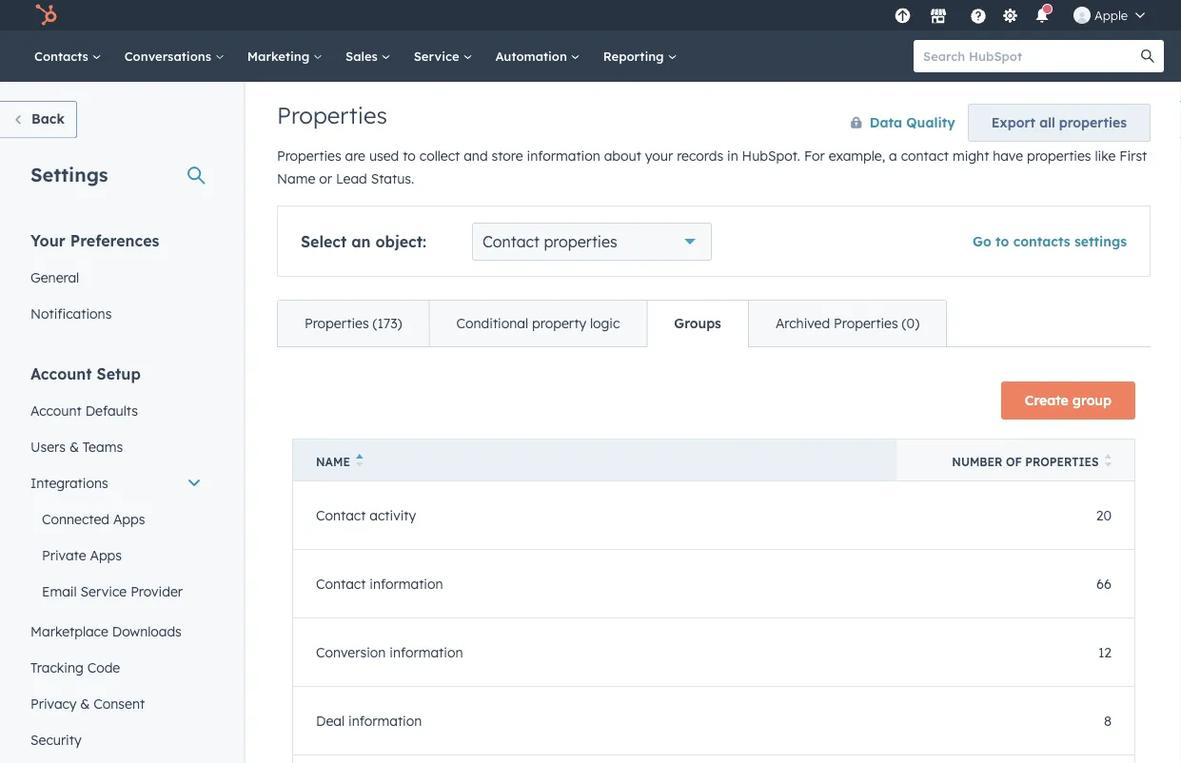 Task type: vqa. For each thing, say whether or not it's contained in the screenshot.
the bottom the page
no



Task type: locate. For each thing, give the bounding box(es) containing it.
marketplace
[[30, 623, 108, 640]]

to right go
[[996, 233, 1009, 250]]

information right the store
[[527, 148, 600, 164]]

1 horizontal spatial to
[[996, 233, 1009, 250]]

teams
[[83, 438, 123, 455]]

service link
[[402, 30, 484, 82]]

data quality button
[[831, 104, 956, 142]]

contact
[[901, 148, 949, 164]]

contacts
[[34, 48, 92, 64]]

reporting
[[603, 48, 668, 64]]

& right 'privacy'
[[80, 695, 90, 712]]

reporting link
[[592, 30, 689, 82]]

property
[[532, 315, 586, 332]]

account defaults link
[[19, 393, 213, 429]]

properties up 'or'
[[277, 148, 341, 164]]

name left 'or'
[[277, 170, 315, 187]]

conversion information
[[316, 644, 463, 661]]

object:
[[375, 232, 426, 251]]

name
[[277, 170, 315, 187], [316, 455, 350, 469]]

0 vertical spatial &
[[69, 438, 79, 455]]

users & teams link
[[19, 429, 213, 465]]

0 horizontal spatial service
[[80, 583, 127, 600]]

& for users
[[69, 438, 79, 455]]

name left ascending sort. press to sort descending. element
[[316, 455, 350, 469]]

tab panel
[[277, 346, 1151, 763]]

& right "users"
[[69, 438, 79, 455]]

contact properties button
[[472, 223, 712, 261]]

deal
[[316, 713, 345, 729]]

consent
[[94, 695, 145, 712]]

Search HubSpot search field
[[914, 40, 1147, 72]]

0 horizontal spatial to
[[403, 148, 416, 164]]

upgrade image
[[894, 8, 911, 25]]

conditional
[[456, 315, 528, 332]]

export all properties
[[992, 114, 1127, 131]]

contact up conditional
[[483, 232, 540, 251]]

information right the deal
[[348, 713, 422, 729]]

a
[[889, 148, 897, 164]]

properties inside properties are used to collect and store information about your records in hubspot. for example, a contact might have properties like first name or lead status.
[[1027, 148, 1091, 164]]

0 vertical spatial contact
[[483, 232, 540, 251]]

0 vertical spatial apps
[[113, 511, 145, 527]]

email service provider link
[[19, 574, 213, 610]]

security
[[30, 732, 82, 748]]

data
[[870, 114, 902, 131]]

deal information
[[316, 713, 422, 729]]

0 vertical spatial account
[[30, 364, 92, 383]]

export all properties button
[[968, 104, 1151, 142]]

hubspot image
[[34, 4, 57, 27]]

1 vertical spatial name
[[316, 455, 350, 469]]

account for account setup
[[30, 364, 92, 383]]

2 account from the top
[[30, 402, 82, 419]]

notifications link
[[19, 296, 213, 332]]

properties left (173)
[[305, 315, 369, 332]]

contact information
[[316, 576, 443, 592]]

conversations
[[124, 48, 215, 64]]

marketplace downloads link
[[19, 613, 213, 650]]

export
[[992, 114, 1036, 131]]

account setup
[[30, 364, 141, 383]]

sales
[[346, 48, 381, 64]]

conditional property logic
[[456, 315, 620, 332]]

contact inside popup button
[[483, 232, 540, 251]]

go to contacts settings button
[[973, 233, 1127, 250]]

go
[[973, 233, 992, 250]]

2 vertical spatial contact
[[316, 576, 366, 592]]

service down private apps link
[[80, 583, 127, 600]]

1 vertical spatial service
[[80, 583, 127, 600]]

settings
[[1075, 233, 1127, 250]]

properties up property
[[544, 232, 617, 251]]

0 vertical spatial service
[[414, 48, 463, 64]]

integrations
[[30, 475, 108, 491]]

apps
[[113, 511, 145, 527], [90, 547, 122, 564]]

are
[[345, 148, 365, 164]]

0 horizontal spatial &
[[69, 438, 79, 455]]

service right the sales link at the left of the page
[[414, 48, 463, 64]]

bob builder image
[[1074, 7, 1091, 24]]

might
[[953, 148, 989, 164]]

private apps
[[42, 547, 122, 564]]

private apps link
[[19, 537, 213, 574]]

properties up are
[[277, 101, 387, 129]]

information right the conversion
[[390, 644, 463, 661]]

contact for contact properties
[[483, 232, 540, 251]]

properties
[[1059, 114, 1127, 131], [1027, 148, 1091, 164], [544, 232, 617, 251], [1025, 455, 1099, 469]]

information for contact information
[[370, 576, 443, 592]]

&
[[69, 438, 79, 455], [80, 695, 90, 712]]

1 vertical spatial &
[[80, 695, 90, 712]]

properties inside popup button
[[544, 232, 617, 251]]

apps up the email service provider
[[90, 547, 122, 564]]

1 vertical spatial account
[[30, 402, 82, 419]]

users & teams
[[30, 438, 123, 455]]

activity
[[370, 507, 416, 524]]

press to sort. element
[[1105, 454, 1112, 470]]

upgrade link
[[891, 5, 915, 25]]

to right used
[[403, 148, 416, 164]]

email
[[42, 583, 77, 600]]

0 horizontal spatial name
[[277, 170, 315, 187]]

account up "users"
[[30, 402, 82, 419]]

go to contacts settings
[[973, 233, 1127, 250]]

marketplaces button
[[919, 0, 959, 30]]

(173)
[[373, 315, 402, 332]]

tracking
[[30, 659, 84, 676]]

to inside properties are used to collect and store information about your records in hubspot. for example, a contact might have properties like first name or lead status.
[[403, 148, 416, 164]]

lead
[[336, 170, 367, 187]]

marketplaces image
[[930, 9, 947, 26]]

privacy
[[30, 695, 77, 712]]

groups
[[674, 315, 721, 332]]

service
[[414, 48, 463, 64], [80, 583, 127, 600]]

1 horizontal spatial name
[[316, 455, 350, 469]]

contact properties
[[483, 232, 617, 251]]

number of properties
[[952, 455, 1099, 469]]

properties inside properties are used to collect and store information about your records in hubspot. for example, a contact might have properties like first name or lead status.
[[277, 148, 341, 164]]

properties
[[277, 101, 387, 129], [277, 148, 341, 164], [305, 315, 369, 332], [834, 315, 898, 332]]

1 horizontal spatial service
[[414, 48, 463, 64]]

like
[[1095, 148, 1116, 164]]

account for account defaults
[[30, 402, 82, 419]]

1 vertical spatial contact
[[316, 507, 366, 524]]

name button
[[293, 439, 897, 481]]

in
[[727, 148, 738, 164]]

0 vertical spatial name
[[277, 170, 315, 187]]

tab list
[[277, 300, 947, 347]]

account inside account defaults link
[[30, 402, 82, 419]]

0 vertical spatial to
[[403, 148, 416, 164]]

1 horizontal spatial &
[[80, 695, 90, 712]]

properties down 'export all properties' button
[[1027, 148, 1091, 164]]

first
[[1120, 148, 1147, 164]]

create group
[[1025, 392, 1112, 409]]

contact left the activity
[[316, 507, 366, 524]]

contacts link
[[23, 30, 113, 82]]

information for conversion information
[[390, 644, 463, 661]]

quality
[[907, 114, 956, 131]]

private
[[42, 547, 86, 564]]

apps down integrations button at left
[[113, 511, 145, 527]]

logic
[[590, 315, 620, 332]]

connected apps
[[42, 511, 145, 527]]

account up account defaults
[[30, 364, 92, 383]]

1 vertical spatial apps
[[90, 547, 122, 564]]

20
[[1096, 507, 1112, 524]]

back
[[31, 110, 65, 127]]

contact up the conversion
[[316, 576, 366, 592]]

of
[[1006, 455, 1022, 469]]

1 account from the top
[[30, 364, 92, 383]]

information down the activity
[[370, 576, 443, 592]]

service inside account setup element
[[80, 583, 127, 600]]

notifications
[[30, 305, 112, 322]]

archived properties (0)
[[776, 315, 920, 332]]



Task type: describe. For each thing, give the bounding box(es) containing it.
properties (173)
[[305, 315, 402, 332]]

privacy & consent
[[30, 695, 145, 712]]

name inside button
[[316, 455, 350, 469]]

or
[[319, 170, 332, 187]]

status.
[[371, 170, 414, 187]]

help button
[[962, 0, 995, 30]]

settings link
[[998, 5, 1022, 25]]

all
[[1040, 114, 1055, 131]]

select an object:
[[301, 232, 426, 251]]

groups link
[[647, 301, 748, 346]]

properties up like
[[1059, 114, 1127, 131]]

number
[[952, 455, 1003, 469]]

archived
[[776, 315, 830, 332]]

apps for connected apps
[[113, 511, 145, 527]]

contact for contact activity
[[316, 507, 366, 524]]

for
[[804, 148, 825, 164]]

& for privacy
[[80, 695, 90, 712]]

help image
[[970, 9, 987, 26]]

your
[[645, 148, 673, 164]]

privacy & consent link
[[19, 686, 213, 722]]

setup
[[97, 364, 141, 383]]

defaults
[[85, 402, 138, 419]]

contact activity
[[316, 507, 416, 524]]

archived properties (0) link
[[748, 301, 946, 346]]

settings image
[[1002, 8, 1019, 25]]

hubspot link
[[23, 4, 71, 27]]

general link
[[19, 259, 213, 296]]

properties (173) link
[[278, 301, 429, 346]]

information inside properties are used to collect and store information about your records in hubspot. for example, a contact might have properties like first name or lead status.
[[527, 148, 600, 164]]

connected apps link
[[19, 501, 213, 537]]

users
[[30, 438, 66, 455]]

66
[[1096, 576, 1112, 592]]

search button
[[1132, 40, 1164, 72]]

ascending sort. press to sort descending. element
[[356, 454, 363, 470]]

create group button
[[1001, 382, 1136, 420]]

your preferences element
[[19, 230, 213, 332]]

records
[[677, 148, 724, 164]]

properties for properties (173)
[[305, 315, 369, 332]]

preferences
[[70, 231, 159, 250]]

search image
[[1141, 49, 1155, 63]]

downloads
[[112, 623, 182, 640]]

name inside properties are used to collect and store information about your records in hubspot. for example, a contact might have properties like first name or lead status.
[[277, 170, 315, 187]]

email service provider
[[42, 583, 183, 600]]

collect
[[420, 148, 460, 164]]

press to sort. image
[[1105, 454, 1112, 467]]

properties are used to collect and store information about your records in hubspot. for example, a contact might have properties like first name or lead status.
[[277, 148, 1147, 187]]

properties for properties
[[277, 101, 387, 129]]

number of properties button
[[897, 439, 1135, 481]]

1 vertical spatial to
[[996, 233, 1009, 250]]

ascending sort. press to sort descending. image
[[356, 454, 363, 467]]

security link
[[19, 722, 213, 758]]

used
[[369, 148, 399, 164]]

conversations link
[[113, 30, 236, 82]]

hubspot.
[[742, 148, 801, 164]]

automation
[[495, 48, 571, 64]]

your preferences
[[30, 231, 159, 250]]

automation link
[[484, 30, 592, 82]]

apple button
[[1062, 0, 1157, 30]]

information for deal information
[[348, 713, 422, 729]]

apple
[[1095, 7, 1128, 23]]

create
[[1025, 392, 1069, 409]]

connected
[[42, 511, 109, 527]]

properties left (0)
[[834, 315, 898, 332]]

tab panel containing create group
[[277, 346, 1151, 763]]

tracking code link
[[19, 650, 213, 686]]

have
[[993, 148, 1023, 164]]

integrations button
[[19, 465, 213, 501]]

back link
[[0, 101, 77, 138]]

notifications button
[[1026, 0, 1058, 30]]

apps for private apps
[[90, 547, 122, 564]]

an
[[351, 232, 371, 251]]

code
[[87, 659, 120, 676]]

tab list containing properties (173)
[[277, 300, 947, 347]]

account setup element
[[19, 363, 213, 758]]

provider
[[131, 583, 183, 600]]

marketing link
[[236, 30, 334, 82]]

group
[[1073, 392, 1112, 409]]

marketplace downloads
[[30, 623, 182, 640]]

properties left the press to sort. element
[[1025, 455, 1099, 469]]

8
[[1104, 713, 1112, 729]]

properties for properties are used to collect and store information about your records in hubspot. for example, a contact might have properties like first name or lead status.
[[277, 148, 341, 164]]

apple menu
[[889, 0, 1158, 30]]

notifications image
[[1034, 9, 1051, 26]]

tracking code
[[30, 659, 120, 676]]

12
[[1098, 644, 1112, 661]]

settings
[[30, 162, 108, 186]]

marketing
[[247, 48, 313, 64]]

(0)
[[902, 315, 920, 332]]

data quality
[[870, 114, 956, 131]]

store
[[492, 148, 523, 164]]

contact for contact information
[[316, 576, 366, 592]]



